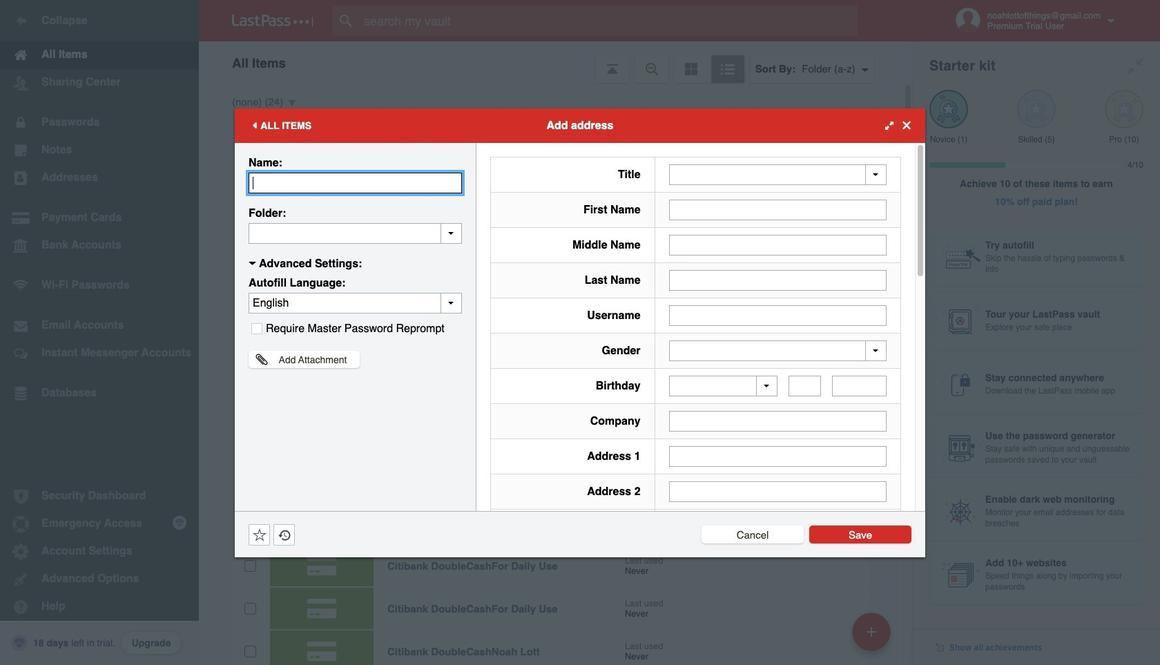 Task type: describe. For each thing, give the bounding box(es) containing it.
main navigation navigation
[[0, 0, 199, 665]]

lastpass image
[[232, 15, 314, 27]]

new item navigation
[[847, 608, 899, 665]]

Search search field
[[333, 6, 885, 36]]

vault options navigation
[[199, 41, 913, 83]]



Task type: locate. For each thing, give the bounding box(es) containing it.
None text field
[[669, 199, 887, 220], [249, 223, 462, 243], [669, 234, 887, 255], [669, 270, 887, 290], [669, 305, 887, 326], [669, 411, 887, 432], [669, 446, 887, 467], [669, 481, 887, 502], [669, 199, 887, 220], [249, 223, 462, 243], [669, 234, 887, 255], [669, 270, 887, 290], [669, 305, 887, 326], [669, 411, 887, 432], [669, 446, 887, 467], [669, 481, 887, 502]]

new item image
[[867, 627, 876, 636]]

search my vault text field
[[333, 6, 885, 36]]

dialog
[[235, 108, 925, 665]]

None text field
[[249, 172, 462, 193], [789, 376, 821, 396], [832, 376, 887, 396], [249, 172, 462, 193], [789, 376, 821, 396], [832, 376, 887, 396]]



